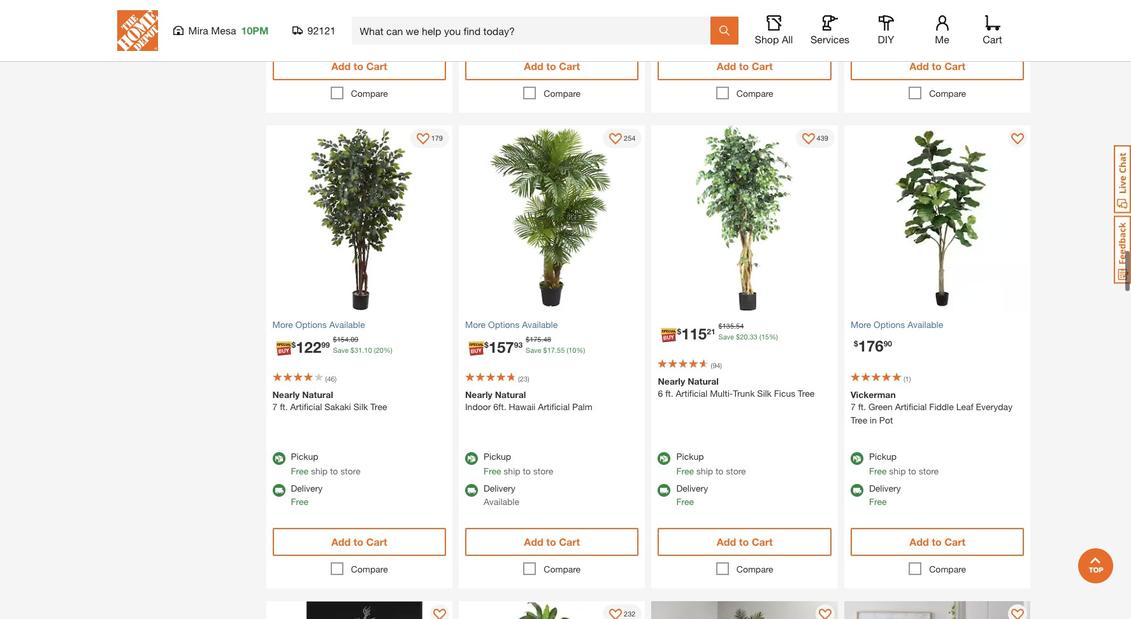 Task type: describe. For each thing, give the bounding box(es) containing it.
save for 122
[[333, 346, 349, 354]]

pickup free ship to store for 7 ft. green artificial fiddle leaf everyday tree in pot
[[869, 451, 939, 477]]

48
[[543, 335, 551, 344]]

6ft.
[[493, 402, 506, 413]]

more for 122
[[272, 320, 293, 330]]

shop
[[755, 33, 779, 45]]

%) for 157
[[576, 346, 585, 354]]

$ for 135
[[719, 322, 722, 330]]

154
[[337, 335, 349, 344]]

nearly for 122
[[272, 390, 300, 400]]

3 store from the left
[[726, 466, 746, 477]]

$ for 175
[[526, 335, 530, 344]]

hawaii
[[509, 402, 536, 413]]

$ down 54
[[736, 333, 740, 341]]

palm
[[572, 402, 592, 413]]

nearly for 157
[[465, 390, 492, 400]]

all
[[782, 33, 793, 45]]

display image for 6.5 ft. artificial minimalist citrus tree image
[[1012, 609, 1024, 619]]

display image inside 179 dropdown button
[[417, 133, 429, 146]]

more options available for 157
[[465, 320, 558, 330]]

$ down the 48
[[543, 346, 547, 354]]

delivery available
[[484, 483, 519, 508]]

fiddle
[[929, 402, 954, 413]]

439
[[817, 134, 828, 142]]

ft. for 7
[[280, 402, 288, 413]]

store for nearly natural 7 ft. artificial sakaki silk tree
[[340, 466, 361, 477]]

232 button
[[603, 605, 642, 619]]

natural inside nearly natural 6 ft. artificial multi-trunk silk ficus tree
[[688, 376, 719, 387]]

me
[[935, 33, 949, 45]]

$ 115 21
[[677, 325, 715, 343]]

( 1 )
[[904, 375, 911, 383]]

09
[[351, 335, 358, 344]]

nearly natural indoor 6ft. hawaii artificial palm
[[465, 390, 592, 413]]

pot
[[879, 415, 893, 426]]

439 button
[[796, 129, 835, 148]]

17
[[547, 346, 555, 354]]

delivery inside delivery available
[[484, 483, 515, 494]]

3 more from the left
[[851, 320, 871, 330]]

delivery free for 7 ft. green artificial fiddle leaf everyday tree in pot image
[[869, 483, 901, 508]]

artificial for 7 ft. artificial sakaki silk tree
[[290, 402, 322, 413]]

real touch 6 ft. artificial dracaena silk plant image
[[459, 602, 645, 619]]

) for nearly natural 7 ft. artificial sakaki silk tree
[[335, 375, 337, 383]]

nearly natural 6 ft. artificial multi-trunk silk ficus tree
[[658, 376, 815, 399]]

save for 115
[[719, 333, 734, 341]]

What can we help you find today? search field
[[360, 17, 710, 44]]

mira mesa 10pm
[[188, 24, 269, 36]]

54
[[736, 322, 744, 330]]

%) for 122
[[384, 346, 392, 354]]

tree inside nearly natural 6 ft. artificial multi-trunk silk ficus tree
[[798, 388, 815, 399]]

10 inside $ 154 . 09 save $ 31 . 10 ( 20 %)
[[364, 346, 372, 354]]

silk inside nearly natural 7 ft. artificial sakaki silk tree
[[354, 402, 368, 413]]

176
[[858, 337, 884, 355]]

available shipping image for 7 ft. green artificial fiddle leaf everyday tree in pot
[[851, 485, 863, 497]]

21
[[707, 327, 715, 336]]

$ for 154
[[333, 335, 337, 344]]

20 inside $ 154 . 09 save $ 31 . 10 ( 20 %)
[[376, 346, 384, 354]]

$ 122 99
[[292, 338, 330, 356]]

2 available shipping image from the left
[[658, 485, 671, 497]]

$ down 09
[[351, 346, 354, 354]]

save for 157
[[526, 346, 541, 354]]

6
[[658, 388, 663, 399]]

artificial inside nearly natural indoor 6ft. hawaii artificial palm
[[538, 402, 570, 413]]

) for vickerman 7 ft. green artificial fiddle leaf everyday tree in pot
[[909, 375, 911, 383]]

10 ft. triple stalk golden cane artificial palm tree image
[[652, 602, 838, 619]]

ship for indoor 6ft. hawaii artificial palm
[[504, 466, 520, 477]]

157
[[489, 338, 514, 356]]

232
[[624, 610, 636, 618]]

99
[[321, 340, 330, 350]]

( inside $ 154 . 09 save $ 31 . 10 ( 20 %)
[[374, 346, 376, 354]]

store for vickerman 7 ft. green artificial fiddle leaf everyday tree in pot
[[919, 466, 939, 477]]

mesa
[[211, 24, 236, 36]]

) for nearly natural indoor 6ft. hawaii artificial palm
[[528, 375, 529, 383]]

7 ft. artificial sakaki silk tree image
[[266, 125, 452, 312]]

3 pickup free ship to store from the left
[[676, 451, 746, 477]]

in
[[870, 415, 877, 426]]

$ 176 90
[[854, 337, 892, 355]]

55
[[557, 346, 565, 354]]

( 94 )
[[711, 362, 722, 370]]

diy
[[878, 33, 894, 45]]

135
[[722, 322, 734, 330]]

254
[[624, 134, 636, 142]]

20 inside the $ 135 . 54 save $ 20 . 33 ( 15 %)
[[740, 333, 748, 341]]

indoor
[[465, 402, 491, 413]]

more options available link for 157
[[465, 318, 639, 332]]

services button
[[810, 15, 850, 46]]

( inside the $ 135 . 54 save $ 20 . 33 ( 15 %)
[[760, 333, 761, 341]]

$ 154 . 09 save $ 31 . 10 ( 20 %)
[[333, 335, 392, 354]]

multi-
[[710, 388, 733, 399]]

trunk
[[733, 388, 755, 399]]

sakaki
[[324, 402, 351, 413]]

7 inside vickerman 7 ft. green artificial fiddle leaf everyday tree in pot
[[851, 402, 856, 413]]

$ for 157
[[484, 340, 489, 350]]

179 button
[[410, 129, 449, 148]]

display image inside 439 dropdown button
[[802, 133, 815, 146]]

everyday
[[976, 402, 1013, 413]]

$ 135 . 54 save $ 20 . 33 ( 15 %)
[[719, 322, 778, 341]]

ft. inside vickerman 7 ft. green artificial fiddle leaf everyday tree in pot
[[858, 402, 866, 413]]

vickerman 7 ft. green artificial fiddle leaf everyday tree in pot
[[851, 390, 1013, 426]]

3 ship from the left
[[696, 466, 713, 477]]



Task type: locate. For each thing, give the bounding box(es) containing it.
available shipping image
[[272, 485, 285, 497], [658, 485, 671, 497], [851, 485, 863, 497]]

available
[[329, 320, 365, 330], [522, 320, 558, 330], [908, 320, 943, 330], [484, 497, 519, 508]]

tree right ficus
[[798, 388, 815, 399]]

pickup for 7 ft. green artificial fiddle leaf everyday tree in pot
[[869, 451, 897, 462]]

ft. inside nearly natural 6 ft. artificial multi-trunk silk ficus tree
[[665, 388, 673, 399]]

delivery free for 6 ft. artificial multi-trunk silk ficus tree image
[[676, 483, 708, 508]]

display image left '232'
[[609, 609, 622, 619]]

0 vertical spatial silk
[[757, 388, 772, 399]]

available for pickup image for 157
[[465, 453, 478, 465]]

) up vickerman 7 ft. green artificial fiddle leaf everyday tree in pot
[[909, 375, 911, 383]]

nearly
[[658, 376, 685, 387], [272, 390, 300, 400], [465, 390, 492, 400]]

natural for 157
[[495, 390, 526, 400]]

ship for 7 ft. green artificial fiddle leaf everyday tree in pot
[[889, 466, 906, 477]]

$ left the 93
[[484, 340, 489, 350]]

nearly natural 7 ft. artificial sakaki silk tree
[[272, 390, 387, 413]]

mira
[[188, 24, 208, 36]]

1 horizontal spatial available for pickup image
[[465, 453, 478, 465]]

1 vertical spatial display image
[[609, 609, 622, 619]]

add to cart
[[331, 60, 387, 72], [524, 60, 580, 72], [717, 60, 773, 72], [910, 60, 966, 72], [331, 536, 387, 548], [524, 536, 580, 548], [717, 536, 773, 548], [910, 536, 966, 548]]

add
[[331, 60, 351, 72], [524, 60, 544, 72], [717, 60, 736, 72], [910, 60, 929, 72], [331, 536, 351, 548], [524, 536, 544, 548], [717, 536, 736, 548], [910, 536, 929, 548]]

artificial left palm
[[538, 402, 570, 413]]

1 10 from the left
[[364, 346, 372, 354]]

available for pickup image for 122
[[272, 453, 285, 465]]

1 pickup free ship to store from the left
[[291, 451, 361, 477]]

ship
[[311, 466, 328, 477], [504, 466, 520, 477], [696, 466, 713, 477], [889, 466, 906, 477]]

options up $ 157 93
[[488, 320, 520, 330]]

cart link
[[979, 15, 1007, 46]]

delivery
[[484, 7, 515, 18], [676, 7, 708, 18], [869, 7, 901, 18], [291, 483, 323, 494], [484, 483, 515, 494], [676, 483, 708, 494], [869, 483, 901, 494]]

) up nearly natural 7 ft. artificial sakaki silk tree
[[335, 375, 337, 383]]

diy button
[[866, 15, 907, 46]]

compare
[[351, 88, 388, 99], [544, 88, 581, 99], [737, 88, 773, 99], [929, 88, 966, 99], [351, 564, 388, 575], [544, 564, 581, 575], [737, 564, 773, 575], [929, 564, 966, 575]]

%)
[[769, 333, 778, 341], [384, 346, 392, 354], [576, 346, 585, 354]]

1 more options available link from the left
[[272, 318, 446, 332]]

ft.
[[665, 388, 673, 399], [280, 402, 288, 413], [858, 402, 866, 413]]

7 down vickerman
[[851, 402, 856, 413]]

1 store from the left
[[340, 466, 361, 477]]

2 horizontal spatial natural
[[688, 376, 719, 387]]

tree left in
[[851, 415, 867, 426]]

display image inside '232' dropdown button
[[609, 609, 622, 619]]

1 horizontal spatial 20
[[740, 333, 748, 341]]

display image inside 254 dropdown button
[[609, 133, 622, 146]]

.
[[734, 322, 736, 330], [748, 333, 750, 341], [349, 335, 351, 344], [541, 335, 543, 344], [362, 346, 364, 354], [555, 346, 557, 354]]

available for pickup image
[[272, 453, 285, 465], [465, 453, 478, 465]]

more options available for 122
[[272, 320, 365, 330]]

ft. right 6
[[665, 388, 673, 399]]

) up nearly natural indoor 6ft. hawaii artificial palm in the bottom of the page
[[528, 375, 529, 383]]

options up $ 122 99
[[295, 320, 327, 330]]

available for artificial
[[522, 320, 558, 330]]

delivery free
[[484, 7, 515, 31], [869, 7, 901, 31], [291, 483, 323, 508], [676, 483, 708, 508], [869, 483, 901, 508]]

cart
[[983, 33, 1002, 45], [366, 60, 387, 72], [559, 60, 580, 72], [752, 60, 773, 72], [945, 60, 966, 72], [366, 536, 387, 548], [559, 536, 580, 548], [752, 536, 773, 548], [945, 536, 966, 548]]

1 horizontal spatial available for pickup image
[[851, 453, 863, 465]]

natural
[[688, 376, 719, 387], [302, 390, 333, 400], [495, 390, 526, 400]]

0 horizontal spatial 7
[[272, 402, 277, 413]]

silk inside nearly natural 6 ft. artificial multi-trunk silk ficus tree
[[757, 388, 772, 399]]

delivery free for 7 ft. artificial sakaki silk tree image
[[291, 483, 323, 508]]

0 horizontal spatial silk
[[354, 402, 368, 413]]

7 left sakaki
[[272, 402, 277, 413]]

0 horizontal spatial available for pickup image
[[658, 453, 671, 465]]

available shipping image
[[465, 8, 478, 21], [658, 8, 671, 21], [465, 485, 478, 497]]

%) inside the $ 135 . 54 save $ 20 . 33 ( 15 %)
[[769, 333, 778, 341]]

$ for 122
[[292, 340, 296, 350]]

0 horizontal spatial available shipping image
[[272, 485, 285, 497]]

23
[[520, 375, 528, 383]]

) up nearly natural 6 ft. artificial multi-trunk silk ficus tree
[[720, 362, 722, 370]]

1 vertical spatial 20
[[376, 346, 384, 354]]

ship for 7 ft. artificial sakaki silk tree
[[311, 466, 328, 477]]

more up $ 157 93
[[465, 320, 486, 330]]

2 10 from the left
[[569, 346, 576, 354]]

2 pickup free ship to store from the left
[[484, 451, 553, 477]]

indoor 6ft. hawaii artificial palm image
[[459, 125, 645, 312]]

20 left 33
[[740, 333, 748, 341]]

1 more options available from the left
[[272, 320, 365, 330]]

0 horizontal spatial nearly
[[272, 390, 300, 400]]

1 ship from the left
[[311, 466, 328, 477]]

the home depot logo image
[[117, 10, 158, 51]]

save inside $ 154 . 09 save $ 31 . 10 ( 20 %)
[[333, 346, 349, 354]]

1 horizontal spatial save
[[526, 346, 541, 354]]

more options available up '99'
[[272, 320, 365, 330]]

display image for 254
[[609, 133, 622, 146]]

natural down "( 46 )"
[[302, 390, 333, 400]]

save down 154
[[333, 346, 349, 354]]

4 ship from the left
[[889, 466, 906, 477]]

ft. left sakaki
[[280, 402, 288, 413]]

ft. for 6
[[665, 388, 673, 399]]

available shipping image for 7 ft. artificial sakaki silk tree
[[272, 485, 285, 497]]

10 right 55 on the bottom left of the page
[[569, 346, 576, 354]]

save inside $ 175 . 48 save $ 17 . 55 ( 10 %)
[[526, 346, 541, 354]]

options for 122
[[295, 320, 327, 330]]

tree
[[798, 388, 815, 399], [370, 402, 387, 413], [851, 415, 867, 426]]

1 vertical spatial tree
[[370, 402, 387, 413]]

artificial inside nearly natural 7 ft. artificial sakaki silk tree
[[290, 402, 322, 413]]

0 horizontal spatial 10
[[364, 346, 372, 354]]

available for pickup image
[[658, 453, 671, 465], [851, 453, 863, 465]]

available for pickup image for 6 ft. artificial multi-trunk silk ficus tree
[[658, 453, 671, 465]]

1 horizontal spatial %)
[[576, 346, 585, 354]]

pickup
[[291, 451, 318, 462], [484, 451, 511, 462], [676, 451, 704, 462], [869, 451, 897, 462]]

shop all
[[755, 33, 793, 45]]

3 available shipping image from the left
[[851, 485, 863, 497]]

pickup for 7 ft. artificial sakaki silk tree
[[291, 451, 318, 462]]

store for nearly natural indoor 6ft. hawaii artificial palm
[[533, 466, 553, 477]]

pickup for indoor 6ft. hawaii artificial palm
[[484, 451, 511, 462]]

save
[[719, 333, 734, 341], [333, 346, 349, 354], [526, 346, 541, 354]]

nearly inside nearly natural 7 ft. artificial sakaki silk tree
[[272, 390, 300, 400]]

2 horizontal spatial save
[[719, 333, 734, 341]]

4 store from the left
[[919, 466, 939, 477]]

nearly down 122
[[272, 390, 300, 400]]

2 7 from the left
[[851, 402, 856, 413]]

services
[[811, 33, 850, 45]]

$ for 115
[[677, 327, 681, 336]]

7 inside nearly natural 7 ft. artificial sakaki silk tree
[[272, 402, 277, 413]]

2 horizontal spatial nearly
[[658, 376, 685, 387]]

115
[[681, 325, 707, 343]]

more up $ 122 99
[[272, 320, 293, 330]]

92121
[[307, 24, 336, 36]]

artificial for 6 ft. artificial multi-trunk silk ficus tree
[[676, 388, 708, 399]]

live chat image
[[1114, 145, 1131, 213]]

122
[[296, 338, 321, 356]]

%) right 31
[[384, 346, 392, 354]]

options up "90"
[[874, 320, 905, 330]]

$ right the 21
[[719, 322, 722, 330]]

20
[[740, 333, 748, 341], [376, 346, 384, 354]]

1 pickup from the left
[[291, 451, 318, 462]]

me button
[[922, 15, 963, 46]]

add to cart button
[[272, 52, 446, 80], [465, 52, 639, 80], [658, 52, 832, 80], [851, 52, 1024, 80], [272, 529, 446, 557], [465, 529, 639, 557], [658, 529, 832, 557], [851, 529, 1024, 557]]

31
[[354, 346, 362, 354]]

179
[[431, 134, 443, 142]]

$
[[719, 322, 722, 330], [677, 327, 681, 336], [736, 333, 740, 341], [333, 335, 337, 344], [526, 335, 530, 344], [854, 339, 858, 349], [292, 340, 296, 350], [484, 340, 489, 350], [351, 346, 354, 354], [543, 346, 547, 354]]

natural inside nearly natural indoor 6ft. hawaii artificial palm
[[495, 390, 526, 400]]

1 available for pickup image from the left
[[272, 453, 285, 465]]

4 pickup from the left
[[869, 451, 897, 462]]

2 available for pickup image from the left
[[851, 453, 863, 465]]

1 horizontal spatial natural
[[495, 390, 526, 400]]

254 button
[[603, 129, 642, 148]]

2 horizontal spatial options
[[874, 320, 905, 330]]

96 in. white artificial deadwood twig tree image
[[266, 602, 452, 619]]

7
[[272, 402, 277, 413], [851, 402, 856, 413]]

green
[[869, 402, 893, 413]]

2 ship from the left
[[504, 466, 520, 477]]

1 available for pickup image from the left
[[658, 453, 671, 465]]

feedback link image
[[1114, 215, 1131, 284]]

nearly inside nearly natural indoor 6ft. hawaii artificial palm
[[465, 390, 492, 400]]

90
[[884, 339, 892, 349]]

10
[[364, 346, 372, 354], [569, 346, 576, 354]]

display image
[[609, 133, 622, 146], [609, 609, 622, 619]]

more options available link up the 48
[[465, 318, 639, 332]]

4 pickup free ship to store from the left
[[869, 451, 939, 477]]

46
[[327, 375, 335, 383]]

artificial inside vickerman 7 ft. green artificial fiddle leaf everyday tree in pot
[[895, 402, 927, 413]]

nearly up the indoor on the left
[[465, 390, 492, 400]]

3 more options available from the left
[[851, 320, 943, 330]]

1 more from the left
[[272, 320, 293, 330]]

silk right sakaki
[[354, 402, 368, 413]]

display image for 96 in. white artificial deadwood twig tree image
[[433, 609, 446, 619]]

1
[[905, 375, 909, 383]]

20 right 31
[[376, 346, 384, 354]]

$ right the 93
[[526, 335, 530, 344]]

%) inside $ 154 . 09 save $ 31 . 10 ( 20 %)
[[384, 346, 392, 354]]

2 horizontal spatial more options available
[[851, 320, 943, 330]]

tree inside vickerman 7 ft. green artificial fiddle leaf everyday tree in pot
[[851, 415, 867, 426]]

display image left 254
[[609, 133, 622, 146]]

10 inside $ 175 . 48 save $ 17 . 55 ( 10 %)
[[569, 346, 576, 354]]

tree inside nearly natural 7 ft. artificial sakaki silk tree
[[370, 402, 387, 413]]

$ left "90"
[[854, 339, 858, 349]]

92121 button
[[292, 24, 336, 37]]

pickup free ship to store for indoor 6ft. hawaii artificial palm
[[484, 451, 553, 477]]

natural up 6ft.
[[495, 390, 526, 400]]

pickup free ship to store for 7 ft. artificial sakaki silk tree
[[291, 451, 361, 477]]

$ 175 . 48 save $ 17 . 55 ( 10 %)
[[526, 335, 585, 354]]

options for 157
[[488, 320, 520, 330]]

1 horizontal spatial more options available link
[[465, 318, 639, 332]]

33
[[750, 333, 758, 341]]

available for pickup image for (
[[851, 453, 863, 465]]

ficus
[[774, 388, 795, 399]]

more options available up "90"
[[851, 320, 943, 330]]

more options available
[[272, 320, 365, 330], [465, 320, 558, 330], [851, 320, 943, 330]]

1 horizontal spatial options
[[488, 320, 520, 330]]

more options available link up 09
[[272, 318, 446, 332]]

2 more from the left
[[465, 320, 486, 330]]

2 pickup from the left
[[484, 451, 511, 462]]

0 horizontal spatial more options available
[[272, 320, 365, 330]]

1 horizontal spatial 10
[[569, 346, 576, 354]]

175
[[530, 335, 541, 344]]

$ inside $ 176 90
[[854, 339, 858, 349]]

ft. inside nearly natural 7 ft. artificial sakaki silk tree
[[280, 402, 288, 413]]

2 horizontal spatial available shipping image
[[851, 485, 863, 497]]

vickerman
[[851, 390, 896, 400]]

natural inside nearly natural 7 ft. artificial sakaki silk tree
[[302, 390, 333, 400]]

0 horizontal spatial tree
[[370, 402, 387, 413]]

1 horizontal spatial more options available
[[465, 320, 558, 330]]

3 pickup from the left
[[676, 451, 704, 462]]

more options available link for 122
[[272, 318, 446, 332]]

2 options from the left
[[488, 320, 520, 330]]

%) for 115
[[769, 333, 778, 341]]

$ left '99'
[[292, 340, 296, 350]]

$ inside $ 115 21
[[677, 327, 681, 336]]

1 horizontal spatial more
[[465, 320, 486, 330]]

$ 157 93
[[484, 338, 523, 356]]

0 horizontal spatial save
[[333, 346, 349, 354]]

display image for 232
[[609, 609, 622, 619]]

0 vertical spatial display image
[[609, 133, 622, 146]]

display image for 10 ft. triple stalk golden cane artificial palm tree "image"
[[819, 609, 832, 619]]

0 horizontal spatial more options available link
[[272, 318, 446, 332]]

display image
[[417, 133, 429, 146], [802, 133, 815, 146], [1012, 133, 1024, 146], [433, 609, 446, 619], [819, 609, 832, 619], [1012, 609, 1024, 619]]

2 more options available from the left
[[465, 320, 558, 330]]

0 horizontal spatial 20
[[376, 346, 384, 354]]

nearly up 6
[[658, 376, 685, 387]]

more options available link up "90"
[[851, 318, 1024, 332]]

2 horizontal spatial tree
[[851, 415, 867, 426]]

options
[[295, 320, 327, 330], [488, 320, 520, 330], [874, 320, 905, 330]]

%) inside $ 175 . 48 save $ 17 . 55 ( 10 %)
[[576, 346, 585, 354]]

artificial down '1'
[[895, 402, 927, 413]]

2 more options available link from the left
[[465, 318, 639, 332]]

artificial left the 'multi-'
[[676, 388, 708, 399]]

$ right '99'
[[333, 335, 337, 344]]

shop all button
[[754, 15, 794, 46]]

0 horizontal spatial %)
[[384, 346, 392, 354]]

1 options from the left
[[295, 320, 327, 330]]

15
[[761, 333, 769, 341]]

more
[[272, 320, 293, 330], [465, 320, 486, 330], [851, 320, 871, 330]]

2 vertical spatial tree
[[851, 415, 867, 426]]

natural down ( 94 )
[[688, 376, 719, 387]]

to
[[354, 60, 363, 72], [546, 60, 556, 72], [739, 60, 749, 72], [932, 60, 942, 72], [330, 466, 338, 477], [523, 466, 531, 477], [716, 466, 724, 477], [908, 466, 916, 477], [354, 536, 363, 548], [546, 536, 556, 548], [739, 536, 749, 548], [932, 536, 942, 548]]

available shipping image for delivery available
[[465, 485, 478, 497]]

save inside the $ 135 . 54 save $ 20 . 33 ( 15 %)
[[719, 333, 734, 341]]

$ for 176
[[854, 339, 858, 349]]

more options available link
[[272, 318, 446, 332], [465, 318, 639, 332], [851, 318, 1024, 332]]

( inside $ 175 . 48 save $ 17 . 55 ( 10 %)
[[567, 346, 569, 354]]

0 vertical spatial tree
[[798, 388, 815, 399]]

0 vertical spatial 20
[[740, 333, 748, 341]]

2 display image from the top
[[609, 609, 622, 619]]

1 display image from the top
[[609, 133, 622, 146]]

%) right 33
[[769, 333, 778, 341]]

available for sakaki
[[329, 320, 365, 330]]

10 right 31
[[364, 346, 372, 354]]

$ inside $ 157 93
[[484, 340, 489, 350]]

0 horizontal spatial more
[[272, 320, 293, 330]]

more for 157
[[465, 320, 486, 330]]

leaf
[[956, 402, 974, 413]]

1 7 from the left
[[272, 402, 277, 413]]

nearly inside nearly natural 6 ft. artificial multi-trunk silk ficus tree
[[658, 376, 685, 387]]

save down 175
[[526, 346, 541, 354]]

silk left ficus
[[757, 388, 772, 399]]

2 horizontal spatial %)
[[769, 333, 778, 341]]

1 horizontal spatial nearly
[[465, 390, 492, 400]]

more up 176
[[851, 320, 871, 330]]

1 horizontal spatial available shipping image
[[658, 485, 671, 497]]

2 horizontal spatial more options available link
[[851, 318, 1024, 332]]

0 horizontal spatial options
[[295, 320, 327, 330]]

0 horizontal spatial natural
[[302, 390, 333, 400]]

ft. down vickerman
[[858, 402, 866, 413]]

(
[[760, 333, 761, 341], [374, 346, 376, 354], [567, 346, 569, 354], [711, 362, 713, 370], [325, 375, 327, 383], [518, 375, 520, 383], [904, 375, 905, 383]]

)
[[720, 362, 722, 370], [335, 375, 337, 383], [528, 375, 529, 383], [909, 375, 911, 383]]

1 horizontal spatial ft.
[[665, 388, 673, 399]]

available for fiddle
[[908, 320, 943, 330]]

silk
[[757, 388, 772, 399], [354, 402, 368, 413]]

$ inside $ 122 99
[[292, 340, 296, 350]]

%) right 55 on the bottom left of the page
[[576, 346, 585, 354]]

7 ft. green artificial fiddle leaf everyday tree in pot image
[[844, 125, 1031, 312]]

more options available up the 93
[[465, 320, 558, 330]]

2 horizontal spatial more
[[851, 320, 871, 330]]

save down 135
[[719, 333, 734, 341]]

artificial left sakaki
[[290, 402, 322, 413]]

$ left the 21
[[677, 327, 681, 336]]

free
[[291, 20, 308, 31], [484, 20, 501, 31], [869, 20, 887, 31], [291, 466, 308, 477], [484, 466, 501, 477], [676, 466, 694, 477], [869, 466, 887, 477], [291, 497, 308, 508], [676, 497, 694, 508], [869, 497, 887, 508]]

6.5 ft. artificial minimalist citrus tree image
[[844, 602, 1031, 619]]

available shipping image for delivery free
[[465, 8, 478, 21]]

tree right sakaki
[[370, 402, 387, 413]]

0 horizontal spatial available for pickup image
[[272, 453, 285, 465]]

artificial
[[676, 388, 708, 399], [290, 402, 322, 413], [538, 402, 570, 413], [895, 402, 927, 413]]

artificial inside nearly natural 6 ft. artificial multi-trunk silk ficus tree
[[676, 388, 708, 399]]

3 more options available link from the left
[[851, 318, 1024, 332]]

94
[[713, 362, 720, 370]]

( 46 )
[[325, 375, 337, 383]]

( 23 )
[[518, 375, 529, 383]]

3 options from the left
[[874, 320, 905, 330]]

display image for 7 ft. green artificial fiddle leaf everyday tree in pot image
[[1012, 133, 1024, 146]]

10pm
[[241, 24, 269, 36]]

pickup free ship to store
[[291, 451, 361, 477], [484, 451, 553, 477], [676, 451, 746, 477], [869, 451, 939, 477]]

6 ft. artificial multi-trunk silk ficus tree image
[[652, 125, 838, 312]]

93
[[514, 340, 523, 350]]

2 horizontal spatial ft.
[[858, 402, 866, 413]]

1 vertical spatial silk
[[354, 402, 368, 413]]

2 available for pickup image from the left
[[465, 453, 478, 465]]

2 store from the left
[[533, 466, 553, 477]]

1 available shipping image from the left
[[272, 485, 285, 497]]

natural for 122
[[302, 390, 333, 400]]

1 horizontal spatial 7
[[851, 402, 856, 413]]

0 horizontal spatial ft.
[[280, 402, 288, 413]]

artificial for 7 ft. green artificial fiddle leaf everyday tree in pot
[[895, 402, 927, 413]]

1 horizontal spatial tree
[[798, 388, 815, 399]]

1 horizontal spatial silk
[[757, 388, 772, 399]]



Task type: vqa. For each thing, say whether or not it's contained in the screenshot.
3rd ship from right
yes



